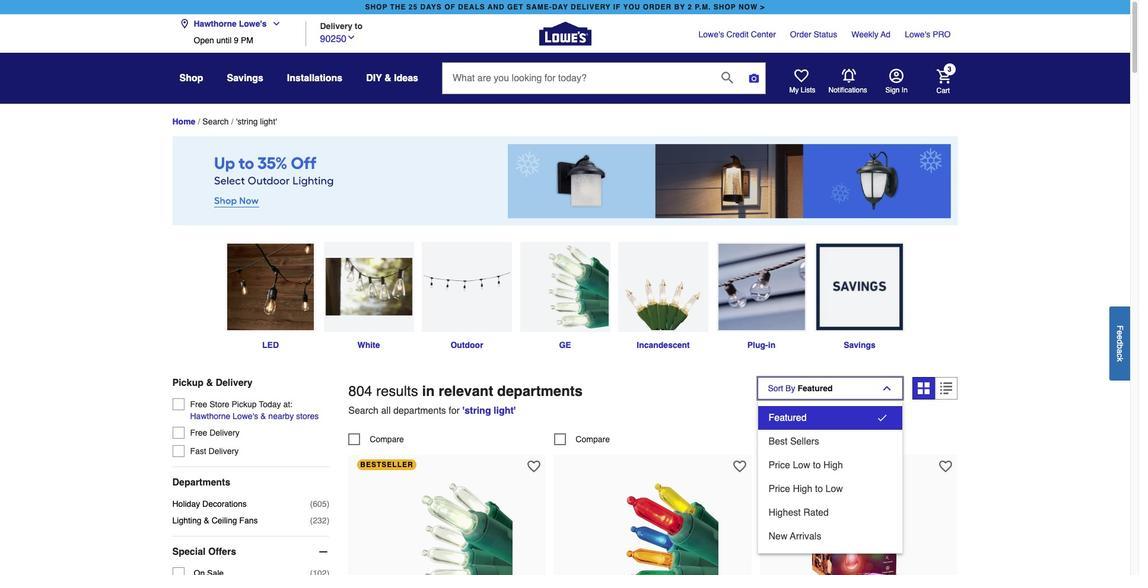 Task type: vqa. For each thing, say whether or not it's contained in the screenshot.
Free Delivery
yes



Task type: locate. For each thing, give the bounding box(es) containing it.
1 compare from the left
[[370, 435, 404, 444]]

nearby
[[269, 412, 294, 421]]

f
[[1116, 325, 1125, 331]]

compare inside 1000272471 element
[[370, 435, 404, 444]]

lowe's left pro at the right of page
[[905, 30, 931, 39]]

2 ) from the top
[[327, 516, 330, 526]]

/ left 'string
[[231, 117, 234, 127]]

departments up light
[[497, 383, 583, 400]]

'string
[[236, 117, 258, 127]]

0 horizontal spatial heart outline image
[[528, 460, 541, 473]]

) up 232
[[327, 500, 330, 509]]

special offers button
[[172, 537, 330, 568]]

& up "store"
[[206, 378, 213, 389]]

lowe's inside hawthorne lowe's button
[[239, 19, 267, 28]]

( 232 )
[[310, 516, 330, 526]]

departments
[[497, 383, 583, 400], [393, 406, 446, 416]]

ge link
[[516, 242, 614, 351]]

1 vertical spatial departments
[[393, 406, 446, 416]]

home link
[[172, 117, 196, 127]]

0 vertical spatial high
[[824, 461, 843, 471]]

hawthorne up open until 9 pm
[[194, 19, 237, 28]]

ad
[[881, 30, 891, 39]]

search left 'string
[[203, 117, 229, 127]]

pickup up free delivery
[[172, 378, 204, 389]]

light
[[494, 406, 514, 416]]

/ right home link
[[198, 117, 200, 127]]

delivery
[[571, 3, 611, 11]]

1 ( from the top
[[310, 500, 313, 509]]

e up "b"
[[1116, 335, 1125, 340]]

0 horizontal spatial pickup
[[172, 378, 204, 389]]

lowe's pro link
[[905, 28, 951, 40]]

) for ( 232 )
[[327, 516, 330, 526]]

best sellers button
[[759, 430, 903, 454]]

0 vertical spatial )
[[327, 500, 330, 509]]

plug-
[[748, 341, 769, 350]]

& inside 'hawthorne lowe's & nearby stores' 'button'
[[261, 412, 266, 421]]

to for price high to low
[[815, 484, 823, 495]]

'
[[463, 406, 465, 416], [514, 406, 516, 416]]

None search field
[[442, 62, 766, 105]]

1 horizontal spatial departments
[[497, 383, 583, 400]]

savings link
[[811, 242, 909, 351]]

lowe's home improvement notification center image
[[842, 69, 856, 83]]

camera image
[[748, 72, 760, 84]]

string light image for outdoor
[[422, 242, 512, 332]]

0 vertical spatial hawthorne
[[194, 19, 237, 28]]

incandescent link
[[614, 242, 713, 351]]

0 horizontal spatial departments
[[393, 406, 446, 416]]

) for ( 605 )
[[327, 500, 330, 509]]

1 price from the top
[[769, 461, 791, 471]]

relevant
[[439, 383, 494, 400]]

lowe's down free store pickup today at:
[[233, 412, 258, 421]]

delivery to
[[320, 21, 363, 31]]

ge
[[559, 341, 571, 350]]

1 horizontal spatial '
[[514, 406, 516, 416]]

free
[[190, 400, 207, 409], [190, 428, 207, 438]]

1 vertical spatial low
[[826, 484, 843, 495]]

0 horizontal spatial /
[[198, 117, 200, 127]]

) down 605
[[327, 516, 330, 526]]

string light image up led
[[226, 242, 316, 332]]

low inside price high to low button
[[826, 484, 843, 495]]

string light image up white
[[324, 242, 414, 332]]

hawthorne inside 'hawthorne lowe's & nearby stores' 'button'
[[190, 412, 230, 421]]

order status
[[791, 30, 838, 39]]

lowe's inside lowe's pro link
[[905, 30, 931, 39]]

in
[[769, 341, 776, 350], [422, 383, 435, 400]]

lowe's home improvement account image
[[889, 69, 904, 83]]

highest
[[769, 508, 801, 519]]

1 horizontal spatial /
[[231, 117, 234, 127]]

chevron down image
[[267, 19, 281, 28]]

1 horizontal spatial search
[[349, 406, 379, 416]]

0 horizontal spatial compare
[[370, 435, 404, 444]]

to up rated
[[815, 484, 823, 495]]

all
[[381, 406, 391, 416]]

2 vertical spatial to
[[815, 484, 823, 495]]

1 vertical spatial (
[[310, 516, 313, 526]]

lowe's credit center
[[699, 30, 776, 39]]

search image
[[722, 72, 734, 83]]

0 vertical spatial to
[[355, 21, 363, 31]]

1 vertical spatial in
[[422, 383, 435, 400]]

2 price from the top
[[769, 484, 791, 495]]

1 horizontal spatial shop
[[714, 3, 736, 11]]

string light image up "ge"
[[520, 242, 610, 332]]

0 vertical spatial free
[[190, 400, 207, 409]]

string light image inside the ge link
[[520, 242, 610, 332]]

0 vertical spatial savings
[[227, 73, 263, 84]]

& for ceiling
[[204, 516, 209, 526]]

grid view image
[[919, 383, 930, 395]]

home / search / 'string light'
[[172, 117, 277, 127]]

free left "store"
[[190, 400, 207, 409]]

( down 605
[[310, 516, 313, 526]]

to up price high to low
[[813, 461, 821, 471]]

low down sellers
[[793, 461, 811, 471]]

search
[[203, 117, 229, 127], [349, 406, 379, 416]]

plug-in
[[748, 341, 776, 350]]

2 horizontal spatial compare
[[782, 435, 816, 444]]

1 horizontal spatial compare
[[576, 435, 610, 444]]

1 horizontal spatial pickup
[[232, 400, 257, 409]]

string light image inside outdoor link
[[422, 242, 512, 332]]

if
[[614, 3, 621, 11]]

0 horizontal spatial '
[[463, 406, 465, 416]]

&
[[385, 73, 392, 84], [206, 378, 213, 389], [261, 412, 266, 421], [204, 516, 209, 526]]

free for free delivery
[[190, 428, 207, 438]]

until
[[216, 36, 232, 45]]

1 / from the left
[[198, 117, 200, 127]]

decorations
[[202, 500, 247, 509]]

2 shop from the left
[[714, 3, 736, 11]]

2 heart outline image from the left
[[734, 460, 747, 473]]

2 compare from the left
[[576, 435, 610, 444]]

1 vertical spatial to
[[813, 461, 821, 471]]

90250
[[320, 34, 347, 44]]

c
[[1116, 354, 1125, 358]]

low inside price low to high button
[[793, 461, 811, 471]]

( up 232
[[310, 500, 313, 509]]

heart outline image
[[528, 460, 541, 473], [734, 460, 747, 473]]

0 vertical spatial price
[[769, 461, 791, 471]]

1 free from the top
[[190, 400, 207, 409]]

1 vertical spatial high
[[793, 484, 813, 495]]

lighting & ceiling fans
[[172, 516, 258, 526]]

0 horizontal spatial search
[[203, 117, 229, 127]]

lowe's left credit
[[699, 30, 725, 39]]

shop left the
[[365, 3, 388, 11]]

3 compare from the left
[[782, 435, 816, 444]]

shop the 25 days of deals and get same-day delivery if you order by 2 p.m. shop now >
[[365, 3, 765, 11]]

get
[[508, 3, 524, 11]]

0 vertical spatial departments
[[497, 383, 583, 400]]

diy & ideas button
[[366, 68, 418, 89]]

location image
[[180, 19, 189, 28]]

high down price low to high
[[793, 484, 813, 495]]

string light image inside led link
[[226, 242, 316, 332]]

f e e d b a c k
[[1116, 325, 1125, 362]]

lowe's up pm
[[239, 19, 267, 28]]

highest rated
[[769, 508, 829, 519]]

1 vertical spatial search
[[349, 406, 379, 416]]

1 horizontal spatial heart outline image
[[734, 460, 747, 473]]

holiday
[[172, 500, 200, 509]]

string light image inside plug-in link
[[717, 242, 807, 332]]

0 horizontal spatial shop
[[365, 3, 388, 11]]

& inside diy & ideas button
[[385, 73, 392, 84]]

0 horizontal spatial low
[[793, 461, 811, 471]]

led link
[[222, 242, 320, 351]]

1 string light image from the left
[[226, 242, 316, 332]]

price
[[769, 461, 791, 471], [769, 484, 791, 495]]

string light image up the outdoor at the left of the page
[[422, 242, 512, 332]]

6 string light image from the left
[[717, 242, 807, 332]]

1 vertical spatial pickup
[[232, 400, 257, 409]]

free for free store pickup today at:
[[190, 400, 207, 409]]

compare
[[370, 435, 404, 444], [576, 435, 610, 444], [782, 435, 816, 444]]

1 ) from the top
[[327, 500, 330, 509]]

1000272479 element
[[555, 434, 610, 446]]

departments down "results" on the bottom left of the page
[[393, 406, 446, 416]]

delivery up free store pickup today at:
[[216, 378, 253, 389]]

in inside 804 results in relevant departments search all departments for ' string light '
[[422, 383, 435, 400]]

( for 232
[[310, 516, 313, 526]]

5 string light image from the left
[[619, 242, 709, 332]]

compare inside 5013805251 element
[[782, 435, 816, 444]]

minus image
[[318, 547, 330, 558]]

0 vertical spatial low
[[793, 461, 811, 471]]

savings down pm
[[227, 73, 263, 84]]

shop right p.m. on the top right
[[714, 3, 736, 11]]

1 vertical spatial price
[[769, 484, 791, 495]]

( for 605
[[310, 500, 313, 509]]

string light image inside incandescent link
[[619, 242, 709, 332]]

1 vertical spatial free
[[190, 428, 207, 438]]

& right diy
[[385, 73, 392, 84]]

0 vertical spatial (
[[310, 500, 313, 509]]

string light image
[[226, 242, 316, 332], [324, 242, 414, 332], [422, 242, 512, 332], [520, 242, 610, 332], [619, 242, 709, 332], [717, 242, 807, 332]]

e up d
[[1116, 331, 1125, 335]]

& down holiday decorations
[[204, 516, 209, 526]]

low up highest rated button
[[826, 484, 843, 495]]

1 vertical spatial )
[[327, 516, 330, 526]]

deals
[[458, 3, 485, 11]]

0 vertical spatial search
[[203, 117, 229, 127]]

hawthorne inside hawthorne lowe's button
[[194, 19, 237, 28]]

hawthorne down "store"
[[190, 412, 230, 421]]

1 horizontal spatial high
[[824, 461, 843, 471]]

lowe's credit center link
[[699, 28, 776, 40]]

lowe's home improvement cart image
[[937, 69, 951, 83]]

outdoor link
[[418, 242, 516, 351]]

& for ideas
[[385, 73, 392, 84]]

open
[[194, 36, 214, 45]]

string light image inside the white link
[[324, 242, 414, 332]]

string light element
[[236, 117, 277, 127]]

0 vertical spatial in
[[769, 341, 776, 350]]

high up price high to low button
[[824, 461, 843, 471]]

0 horizontal spatial in
[[422, 383, 435, 400]]

my lists
[[790, 86, 816, 94]]

2
[[688, 3, 693, 11]]

free store pickup today at:
[[190, 400, 293, 409]]

fast
[[190, 447, 206, 456]]

& down today
[[261, 412, 266, 421]]

checkmark image
[[877, 412, 889, 424]]

by
[[675, 3, 686, 11]]

2 ( from the top
[[310, 516, 313, 526]]

1 horizontal spatial savings
[[844, 341, 876, 350]]

high
[[824, 461, 843, 471], [793, 484, 813, 495]]

Search Query text field
[[443, 63, 712, 94]]

2 string light image from the left
[[324, 242, 414, 332]]

search down 804
[[349, 406, 379, 416]]

string light image up "incandescent"
[[619, 242, 709, 332]]

price up highest
[[769, 484, 791, 495]]

1 horizontal spatial low
[[826, 484, 843, 495]]

' right string
[[514, 406, 516, 416]]

delivery
[[320, 21, 353, 31], [216, 378, 253, 389], [210, 428, 240, 438], [209, 447, 239, 456]]

' right for
[[463, 406, 465, 416]]

string light image up plug-in
[[717, 242, 807, 332]]

of
[[445, 3, 456, 11]]

>
[[761, 3, 765, 11]]

free up fast on the bottom left
[[190, 428, 207, 438]]

delivery up "fast delivery"
[[210, 428, 240, 438]]

search inside 804 results in relevant departments search all departments for ' string light '
[[349, 406, 379, 416]]

rated
[[804, 508, 829, 519]]

)
[[327, 500, 330, 509], [327, 516, 330, 526]]

to up chevron down icon
[[355, 21, 363, 31]]

for
[[449, 406, 460, 416]]

my lists link
[[790, 69, 816, 95]]

1 vertical spatial hawthorne
[[190, 412, 230, 421]]

3 string light image from the left
[[422, 242, 512, 332]]

delivery up 90250
[[320, 21, 353, 31]]

sellers
[[791, 437, 820, 447]]

pickup
[[172, 378, 204, 389], [232, 400, 257, 409]]

2 free from the top
[[190, 428, 207, 438]]

& for delivery
[[206, 378, 213, 389]]

0 horizontal spatial high
[[793, 484, 813, 495]]

price down the best
[[769, 461, 791, 471]]

4 string light image from the left
[[520, 242, 610, 332]]

savings down the savings 'image'
[[844, 341, 876, 350]]

1 ' from the left
[[463, 406, 465, 416]]

( 605 )
[[310, 500, 330, 509]]

804
[[349, 383, 372, 400]]

pickup up hawthorne lowe's & nearby stores on the bottom of page
[[232, 400, 257, 409]]

compare inside 1000272479 element
[[576, 435, 610, 444]]

hawthorne for hawthorne lowe's
[[194, 19, 237, 28]]



Task type: describe. For each thing, give the bounding box(es) containing it.
diy
[[366, 73, 382, 84]]

bestseller
[[360, 461, 414, 469]]

1 heart outline image from the left
[[528, 460, 541, 473]]

now
[[739, 3, 758, 11]]

featured button
[[759, 407, 903, 430]]

led
[[262, 341, 279, 350]]

savings image
[[815, 242, 905, 332]]

new arrivals button
[[759, 525, 903, 549]]

installations
[[287, 73, 343, 84]]

lowe's home improvement logo image
[[539, 7, 591, 60]]

compare for 5013805251 element
[[782, 435, 816, 444]]

price low to high button
[[759, 454, 903, 478]]

hawthorne for hawthorne lowe's & nearby stores
[[190, 412, 230, 421]]

diy & ideas
[[366, 73, 418, 84]]

incandescent
[[637, 341, 690, 350]]

ge staybright 100-count 24.7-ft white led plug-in christmas string lights image
[[382, 481, 513, 576]]

store
[[210, 400, 230, 409]]

2 ' from the left
[[514, 406, 516, 416]]

to for price low to high
[[813, 461, 821, 471]]

pickup & delivery
[[172, 378, 253, 389]]

ceiling
[[212, 516, 237, 526]]

lowe's pro
[[905, 30, 951, 39]]

order
[[791, 30, 812, 39]]

free delivery
[[190, 428, 240, 438]]

0 horizontal spatial savings
[[227, 73, 263, 84]]

2 / from the left
[[231, 117, 234, 127]]

stores
[[296, 412, 319, 421]]

arrivals
[[790, 532, 822, 542]]

1000272471 element
[[349, 434, 404, 446]]

sign in button
[[886, 69, 908, 95]]

shop the 25 days of deals and get same-day delivery if you order by 2 p.m. shop now > link
[[363, 0, 768, 14]]

search element
[[203, 117, 229, 127]]

lists
[[801, 86, 816, 94]]

delivery down free delivery
[[209, 447, 239, 456]]

1 shop from the left
[[365, 3, 388, 11]]

string light image for incandescent
[[619, 242, 709, 332]]

price high to low button
[[759, 478, 903, 501]]

lowe's home improvement lists image
[[795, 69, 809, 83]]

pm
[[241, 36, 253, 45]]

highest rated button
[[759, 501, 903, 525]]

1 vertical spatial savings
[[844, 341, 876, 350]]

govee 48-ft plug-in multicolor indoor/outdoor string light with 15 color changing-light led edison bulbs bluetooth compatibility wi-fi compatibility image
[[794, 481, 925, 576]]

sign in
[[886, 86, 908, 94]]

605
[[313, 500, 327, 509]]

ge staybright 100-count 24.7-ft multicolor led plug-in christmas string lights image
[[588, 481, 719, 576]]

string light image for plug-in
[[717, 242, 807, 332]]

90250 button
[[320, 31, 356, 46]]

white link
[[320, 242, 418, 351]]

weekly
[[852, 30, 879, 39]]

2 e from the top
[[1116, 335, 1125, 340]]

string light image for led
[[226, 242, 316, 332]]

k
[[1116, 358, 1125, 362]]

weekly ad link
[[852, 28, 891, 40]]

ideas
[[394, 73, 418, 84]]

5013805251 element
[[761, 434, 816, 446]]

lowe's inside lowe's credit center link
[[699, 30, 725, 39]]

installations button
[[287, 68, 343, 89]]

hawthorne lowe's
[[194, 19, 267, 28]]

savings button
[[227, 68, 263, 89]]

p.m.
[[695, 3, 711, 11]]

new
[[769, 532, 788, 542]]

open until 9 pm
[[194, 36, 253, 45]]

string light image for white
[[324, 242, 414, 332]]

order
[[643, 3, 672, 11]]

1 horizontal spatial in
[[769, 341, 776, 350]]

advertisement region
[[172, 136, 958, 228]]

day
[[552, 3, 569, 11]]

lowe's inside 'hawthorne lowe's & nearby stores' 'button'
[[233, 412, 258, 421]]

d
[[1116, 340, 1125, 344]]

outdoor
[[451, 341, 484, 350]]

price for price high to low
[[769, 484, 791, 495]]

and
[[488, 3, 505, 11]]

credit
[[727, 30, 749, 39]]

lighting
[[172, 516, 202, 526]]

order status link
[[791, 28, 838, 40]]

price low to high
[[769, 461, 843, 471]]

white
[[358, 341, 380, 350]]

weekly ad
[[852, 30, 891, 39]]

departments element
[[172, 477, 330, 489]]

search inside home / search / 'string light'
[[203, 117, 229, 127]]

b
[[1116, 344, 1125, 349]]

best sellers
[[769, 437, 820, 447]]

string
[[465, 406, 491, 416]]

0 vertical spatial pickup
[[172, 378, 204, 389]]

notifications
[[829, 86, 868, 94]]

price high to low
[[769, 484, 843, 495]]

pro
[[933, 30, 951, 39]]

a
[[1116, 349, 1125, 354]]

fast delivery
[[190, 447, 239, 456]]

string light image for ge
[[520, 242, 610, 332]]

special offers
[[172, 547, 236, 558]]

list view image
[[941, 383, 953, 395]]

1 e from the top
[[1116, 331, 1125, 335]]

25
[[409, 3, 418, 11]]

9
[[234, 36, 239, 45]]

shop
[[180, 73, 203, 84]]

holiday decorations
[[172, 500, 247, 509]]

the
[[390, 3, 406, 11]]

days
[[421, 3, 442, 11]]

new arrivals
[[769, 532, 822, 542]]

today
[[259, 400, 281, 409]]

chevron down image
[[347, 32, 356, 42]]

804 results in relevant departments search all departments for ' string light '
[[349, 383, 583, 416]]

232
[[313, 516, 327, 526]]

compare for 1000272479 element
[[576, 435, 610, 444]]

compare for 1000272471 element
[[370, 435, 404, 444]]

at:
[[283, 400, 293, 409]]

heart outline image
[[940, 460, 953, 473]]

cart
[[937, 86, 950, 95]]

price for price low to high
[[769, 461, 791, 471]]



